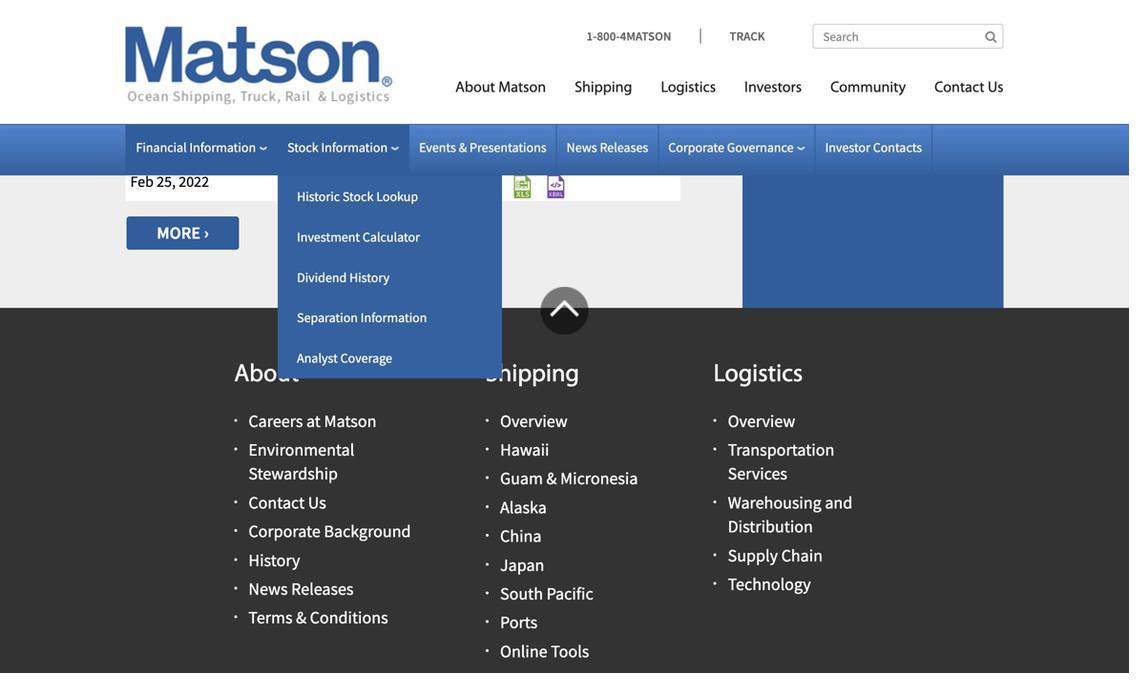 Task type: locate. For each thing, give the bounding box(es) containing it.
1 vertical spatial news
[[249, 579, 288, 600]]

information
[[189, 139, 256, 156], [321, 139, 388, 156], [361, 309, 427, 327]]

1 horizontal spatial corporate
[[668, 139, 724, 156]]

stock up the historic
[[287, 139, 318, 156]]

0 horizontal spatial releases
[[291, 579, 354, 600]]

more ›
[[157, 27, 209, 48], [157, 222, 209, 244]]

more › link down '2022'
[[126, 216, 240, 251]]

2 horizontal spatial &
[[546, 468, 557, 490]]

us inside "top menu" navigation
[[988, 81, 1004, 96]]

supply
[[728, 545, 778, 567]]

news up terms
[[249, 579, 288, 600]]

news releases
[[567, 139, 648, 156]]

matson up presentations
[[498, 81, 546, 96]]

0 vertical spatial stock
[[287, 139, 318, 156]]

about up events & presentations link at the left top of the page
[[455, 81, 495, 96]]

1 feb from the top
[[130, 141, 154, 160]]

1 horizontal spatial stock
[[343, 188, 374, 205]]

distribution
[[728, 516, 813, 538]]

information inside separation information link
[[361, 309, 427, 327]]

online tools link
[[500, 641, 589, 663]]

0 vertical spatial about
[[455, 81, 495, 96]]

logistics down 4matson
[[661, 81, 716, 96]]

dividend history
[[297, 269, 390, 286]]

calculator
[[363, 228, 420, 246]]

more › down '2022'
[[157, 222, 209, 244]]

1 vertical spatial news releases link
[[249, 579, 354, 600]]

about for about matson
[[455, 81, 495, 96]]

news down shipping link
[[567, 139, 597, 156]]

overview for transportation
[[728, 411, 795, 432]]

releases up terms & conditions link
[[291, 579, 354, 600]]

information down dividend history link
[[361, 309, 427, 327]]

more up form 10-k
[[157, 27, 201, 48]]

›
[[204, 27, 209, 48], [204, 222, 209, 244]]

feb 25, 2022
[[130, 172, 209, 191]]

2 › from the top
[[204, 222, 209, 244]]

contact us
[[934, 81, 1004, 96]]

more for first 'more ›' link
[[157, 27, 201, 48]]

contact down search search field
[[934, 81, 984, 96]]

historic
[[297, 188, 340, 205]]

overview inside overview transportation services warehousing and distribution supply chain technology
[[728, 411, 795, 432]]

contact down the stewardship on the left
[[249, 492, 305, 514]]

feb left 25,
[[130, 172, 154, 191]]

1 more from the top
[[157, 27, 201, 48]]

contact us link down the stewardship on the left
[[249, 492, 326, 514]]

0 vertical spatial shipping
[[575, 81, 632, 96]]

dividend history link
[[278, 257, 502, 298]]

0 vertical spatial more ›
[[157, 27, 209, 48]]

1-800-4matson
[[587, 28, 671, 44]]

careers
[[249, 411, 303, 432]]

investment calculator link
[[278, 217, 502, 257]]

0 vertical spatial contact us link
[[920, 71, 1004, 110]]

shipping inside "top menu" navigation
[[575, 81, 632, 96]]

pacific
[[547, 584, 593, 605]]

1 vertical spatial releases
[[291, 579, 354, 600]]

more › link
[[126, 20, 240, 56], [126, 216, 240, 251]]

news
[[567, 139, 597, 156], [249, 579, 288, 600]]

0 vertical spatial more
[[157, 27, 201, 48]]

contact us link down search 'image'
[[920, 71, 1004, 110]]

environmental
[[249, 440, 354, 461]]

feb
[[130, 141, 154, 160], [130, 172, 154, 191]]

view
[[408, 116, 438, 135]]

matson
[[498, 81, 546, 96], [324, 411, 376, 432]]

1 vertical spatial more ›
[[157, 222, 209, 244]]

logistics
[[661, 81, 716, 96], [714, 363, 803, 388]]

0 horizontal spatial contact
[[249, 492, 305, 514]]

1 vertical spatial contact
[[249, 492, 305, 514]]

0 horizontal spatial corporate
[[249, 521, 321, 543]]

0 horizontal spatial history
[[249, 550, 300, 572]]

investor contacts link
[[825, 139, 922, 156]]

& right the events
[[459, 139, 467, 156]]

1 vertical spatial more › link
[[126, 216, 240, 251]]

0 vertical spatial releases
[[600, 139, 648, 156]]

filing
[[130, 116, 165, 135]]

None search field
[[813, 24, 1004, 49]]

about matson
[[455, 81, 546, 96]]

shipping down 800-
[[575, 81, 632, 96]]

0 vertical spatial news
[[567, 139, 597, 156]]

history inside dividend history link
[[349, 269, 390, 286]]

logistics inside "top menu" navigation
[[661, 81, 716, 96]]

1 vertical spatial stock
[[343, 188, 374, 205]]

1 horizontal spatial contact
[[934, 81, 984, 96]]

investor
[[825, 139, 870, 156]]

overview
[[500, 411, 568, 432], [728, 411, 795, 432]]

2 feb from the top
[[130, 172, 154, 191]]

us up 'corporate background' link
[[308, 492, 326, 514]]

news releases link
[[567, 139, 648, 156], [249, 579, 354, 600]]

more down feb 25, 2022
[[157, 222, 201, 244]]

1 vertical spatial matson
[[324, 411, 376, 432]]

2 more › from the top
[[157, 222, 209, 244]]

1 vertical spatial contact us link
[[249, 492, 326, 514]]

guam
[[500, 468, 543, 490]]

2 overview link from the left
[[728, 411, 795, 432]]

1 vertical spatial logistics
[[714, 363, 803, 388]]

separation information
[[297, 309, 427, 327]]

information up historic stock lookup
[[321, 139, 388, 156]]

matson inside "careers at matson environmental stewardship contact us corporate background history news releases terms & conditions"
[[324, 411, 376, 432]]

0 horizontal spatial overview
[[500, 411, 568, 432]]

more for first 'more ›' link from the bottom
[[157, 222, 201, 244]]

0 horizontal spatial news releases link
[[249, 579, 354, 600]]

› down '2022'
[[204, 222, 209, 244]]

background
[[324, 521, 411, 543]]

history up the separation information
[[349, 269, 390, 286]]

warehousing
[[728, 492, 822, 514]]

overview link up the transportation
[[728, 411, 795, 432]]

1 vertical spatial feb
[[130, 172, 154, 191]]

0 horizontal spatial stock
[[287, 139, 318, 156]]

about inside "top menu" navigation
[[455, 81, 495, 96]]

0 vertical spatial matson
[[498, 81, 546, 96]]

alaska
[[500, 497, 547, 519]]

back to top image
[[541, 287, 588, 335]]

2 overview from the left
[[728, 411, 795, 432]]

track
[[730, 28, 765, 44]]

2 more from the top
[[157, 222, 201, 244]]

more › link up form 10-k
[[126, 20, 240, 56]]

1 horizontal spatial news releases link
[[567, 139, 648, 156]]

overview inside overview hawaii guam & micronesia alaska china japan south pacific ports online tools
[[500, 411, 568, 432]]

0 horizontal spatial us
[[308, 492, 326, 514]]

0 vertical spatial ›
[[204, 27, 209, 48]]

dividend
[[297, 269, 347, 286]]

0 horizontal spatial about
[[234, 363, 299, 388]]

0 vertical spatial us
[[988, 81, 1004, 96]]

stock
[[287, 139, 318, 156], [343, 188, 374, 205]]

logistics inside footer
[[714, 363, 803, 388]]

careers at matson link
[[249, 411, 376, 432]]

1 more › link from the top
[[126, 20, 240, 56]]

0 vertical spatial &
[[459, 139, 467, 156]]

0 vertical spatial more › link
[[126, 20, 240, 56]]

0 vertical spatial logistics
[[661, 81, 716, 96]]

careers at matson environmental stewardship contact us corporate background history news releases terms & conditions
[[249, 411, 411, 629]]

history up terms
[[249, 550, 300, 572]]

overview up the transportation
[[728, 411, 795, 432]]

1 vertical spatial ›
[[204, 222, 209, 244]]

historic stock lookup
[[297, 188, 418, 205]]

investors
[[744, 81, 802, 96]]

releases
[[600, 139, 648, 156], [291, 579, 354, 600]]

1 › from the top
[[204, 27, 209, 48]]

shipping link
[[560, 71, 647, 110]]

tools
[[551, 641, 589, 663]]

information for financial information
[[189, 139, 256, 156]]

matson right at
[[324, 411, 376, 432]]

2023
[[179, 141, 209, 160]]

0 vertical spatial feb
[[130, 141, 154, 160]]

overview link for logistics
[[728, 411, 795, 432]]

› up 10-
[[204, 27, 209, 48]]

more › up form 10-k
[[157, 27, 209, 48]]

analyst coverage link
[[278, 338, 502, 379]]

news inside "careers at matson environmental stewardship contact us corporate background history news releases terms & conditions"
[[249, 579, 288, 600]]

releases down shipping link
[[600, 139, 648, 156]]

&
[[459, 139, 467, 156], [546, 468, 557, 490], [296, 608, 306, 629]]

1 horizontal spatial matson
[[498, 81, 546, 96]]

0 vertical spatial corporate
[[668, 139, 724, 156]]

1 horizontal spatial history
[[349, 269, 390, 286]]

1 horizontal spatial about
[[455, 81, 495, 96]]

stock left lookup
[[343, 188, 374, 205]]

overview up hawaii link
[[500, 411, 568, 432]]

1 vertical spatial history
[[249, 550, 300, 572]]

footer
[[0, 287, 1129, 674]]

transportation services link
[[728, 440, 834, 485]]

transportation
[[728, 440, 834, 461]]

presentations
[[470, 139, 547, 156]]

0 horizontal spatial contact us link
[[249, 492, 326, 514]]

contact us link
[[920, 71, 1004, 110], [249, 492, 326, 514]]

information up '2022'
[[189, 139, 256, 156]]

matson image
[[126, 27, 393, 105]]

corporate up history link at the bottom left
[[249, 521, 321, 543]]

0 vertical spatial history
[[349, 269, 390, 286]]

0 horizontal spatial overview link
[[500, 411, 568, 432]]

contact
[[934, 81, 984, 96], [249, 492, 305, 514]]

1 vertical spatial more
[[157, 222, 201, 244]]

& right terms
[[296, 608, 306, 629]]

us
[[988, 81, 1004, 96], [308, 492, 326, 514]]

shipping down back to top image
[[486, 363, 579, 388]]

1 vertical spatial about
[[234, 363, 299, 388]]

news releases link down shipping link
[[567, 139, 648, 156]]

& right guam
[[546, 468, 557, 490]]

us inside "careers at matson environmental stewardship contact us corporate background history news releases terms & conditions"
[[308, 492, 326, 514]]

0 vertical spatial news releases link
[[567, 139, 648, 156]]

about up 'careers'
[[234, 363, 299, 388]]

1 vertical spatial us
[[308, 492, 326, 514]]

overview hawaii guam & micronesia alaska china japan south pacific ports online tools
[[500, 411, 638, 663]]

1 horizontal spatial us
[[988, 81, 1004, 96]]

1 vertical spatial &
[[546, 468, 557, 490]]

1-800-4matson link
[[587, 28, 700, 44]]

contact us link inside footer
[[249, 492, 326, 514]]

0 horizontal spatial news
[[249, 579, 288, 600]]

events & presentations
[[419, 139, 547, 156]]

investors link
[[730, 71, 816, 110]]

at
[[306, 411, 321, 432]]

feb left 24,
[[130, 141, 154, 160]]

news releases link up terms & conditions link
[[249, 579, 354, 600]]

filing date button
[[130, 116, 197, 135]]

logistics link
[[647, 71, 730, 110]]

1 overview from the left
[[500, 411, 568, 432]]

filing date
[[130, 116, 197, 135]]

2 vertical spatial &
[[296, 608, 306, 629]]

1 horizontal spatial releases
[[600, 139, 648, 156]]

1 overview link from the left
[[500, 411, 568, 432]]

us down search 'image'
[[988, 81, 1004, 96]]

overview link up hawaii link
[[500, 411, 568, 432]]

feb for feb 25, 2022
[[130, 172, 154, 191]]

0 horizontal spatial matson
[[324, 411, 376, 432]]

1 horizontal spatial overview
[[728, 411, 795, 432]]

technology link
[[728, 574, 811, 596]]

0 vertical spatial contact
[[934, 81, 984, 96]]

logistics up the transportation
[[714, 363, 803, 388]]

0 horizontal spatial &
[[296, 608, 306, 629]]

4matson
[[620, 28, 671, 44]]

community link
[[816, 71, 920, 110]]

1 horizontal spatial overview link
[[728, 411, 795, 432]]

corporate down logistics link
[[668, 139, 724, 156]]

1 vertical spatial corporate
[[249, 521, 321, 543]]



Task type: vqa. For each thing, say whether or not it's contained in the screenshot.
Corporate Governance link
yes



Task type: describe. For each thing, give the bounding box(es) containing it.
chain
[[781, 545, 823, 567]]

terms & conditions link
[[249, 608, 388, 629]]

micronesia
[[560, 468, 638, 490]]

about matson link
[[441, 71, 560, 110]]

online
[[500, 641, 547, 663]]

information for separation information
[[361, 309, 427, 327]]

contacts
[[873, 139, 922, 156]]

hawaii link
[[500, 440, 549, 461]]

alaska link
[[500, 497, 547, 519]]

supply chain link
[[728, 545, 823, 567]]

contact inside "careers at matson environmental stewardship contact us corporate background history news releases terms & conditions"
[[249, 492, 305, 514]]

stewardship
[[249, 464, 338, 485]]

feb 24, 2023
[[130, 141, 209, 160]]

community
[[830, 81, 906, 96]]

investment
[[297, 228, 360, 246]]

ports link
[[500, 612, 538, 634]]

& inside overview hawaii guam & micronesia alaska china japan south pacific ports online tools
[[546, 468, 557, 490]]

Search search field
[[813, 24, 1004, 49]]

financial information link
[[136, 139, 267, 156]]

analyst coverage
[[297, 350, 392, 367]]

about for about
[[234, 363, 299, 388]]

overview link for shipping
[[500, 411, 568, 432]]

guam & micronesia link
[[500, 468, 638, 490]]

history inside "careers at matson environmental stewardship contact us corporate background history news releases terms & conditions"
[[249, 550, 300, 572]]

k
[[228, 69, 244, 105]]

separation
[[297, 309, 358, 327]]

2 more › link from the top
[[126, 216, 240, 251]]

coverage
[[340, 350, 392, 367]]

investment calculator
[[297, 228, 420, 246]]

governance
[[727, 139, 794, 156]]

releases inside "careers at matson environmental stewardship contact us corporate background history news releases terms & conditions"
[[291, 579, 354, 600]]

separation information link
[[278, 298, 502, 338]]

matson inside "top menu" navigation
[[498, 81, 546, 96]]

history link
[[249, 550, 300, 572]]

contact inside "top menu" navigation
[[934, 81, 984, 96]]

1 horizontal spatial news
[[567, 139, 597, 156]]

conditions
[[310, 608, 388, 629]]

overview for hawaii
[[500, 411, 568, 432]]

1 horizontal spatial contact us link
[[920, 71, 1004, 110]]

historic stock lookup link
[[278, 177, 502, 217]]

environmental stewardship link
[[249, 440, 354, 485]]

stock information link
[[287, 139, 399, 156]]

& inside "careers at matson environmental stewardship contact us corporate background history news releases terms & conditions"
[[296, 608, 306, 629]]

china
[[500, 526, 542, 547]]

and
[[825, 492, 853, 514]]

events & presentations link
[[419, 139, 547, 156]]

overview transportation services warehousing and distribution supply chain technology
[[728, 411, 853, 596]]

corporate inside "careers at matson environmental stewardship contact us corporate background history news releases terms & conditions"
[[249, 521, 321, 543]]

2022
[[179, 172, 209, 191]]

footer containing about
[[0, 287, 1129, 674]]

form
[[126, 69, 186, 105]]

10-
[[192, 69, 228, 105]]

1 vertical spatial shipping
[[486, 363, 579, 388]]

information for stock information
[[321, 139, 388, 156]]

› for first 'more ›' link from the bottom
[[204, 222, 209, 244]]

1 more › from the top
[[157, 27, 209, 48]]

› for first 'more ›' link
[[204, 27, 209, 48]]

events
[[419, 139, 456, 156]]

analyst
[[297, 350, 338, 367]]

track link
[[700, 28, 765, 44]]

technology
[[728, 574, 811, 596]]

stock information
[[287, 139, 388, 156]]

south
[[500, 584, 543, 605]]

japan link
[[500, 555, 544, 576]]

feb for feb 24, 2023
[[130, 141, 154, 160]]

warehousing and distribution link
[[728, 492, 853, 538]]

lookup
[[376, 188, 418, 205]]

financial information
[[136, 139, 256, 156]]

24,
[[157, 141, 176, 160]]

investor contacts
[[825, 139, 922, 156]]

ports
[[500, 612, 538, 634]]

top menu navigation
[[412, 71, 1004, 110]]

date
[[168, 116, 197, 135]]

800-
[[597, 28, 620, 44]]

china link
[[500, 526, 542, 547]]

corporate governance link
[[668, 139, 805, 156]]

services
[[728, 464, 787, 485]]

search image
[[985, 31, 997, 43]]

financial
[[136, 139, 187, 156]]

form 10-k
[[126, 69, 244, 105]]

25,
[[157, 172, 176, 191]]

1 horizontal spatial &
[[459, 139, 467, 156]]

corporate governance
[[668, 139, 794, 156]]

south pacific link
[[500, 584, 593, 605]]

terms
[[249, 608, 293, 629]]



